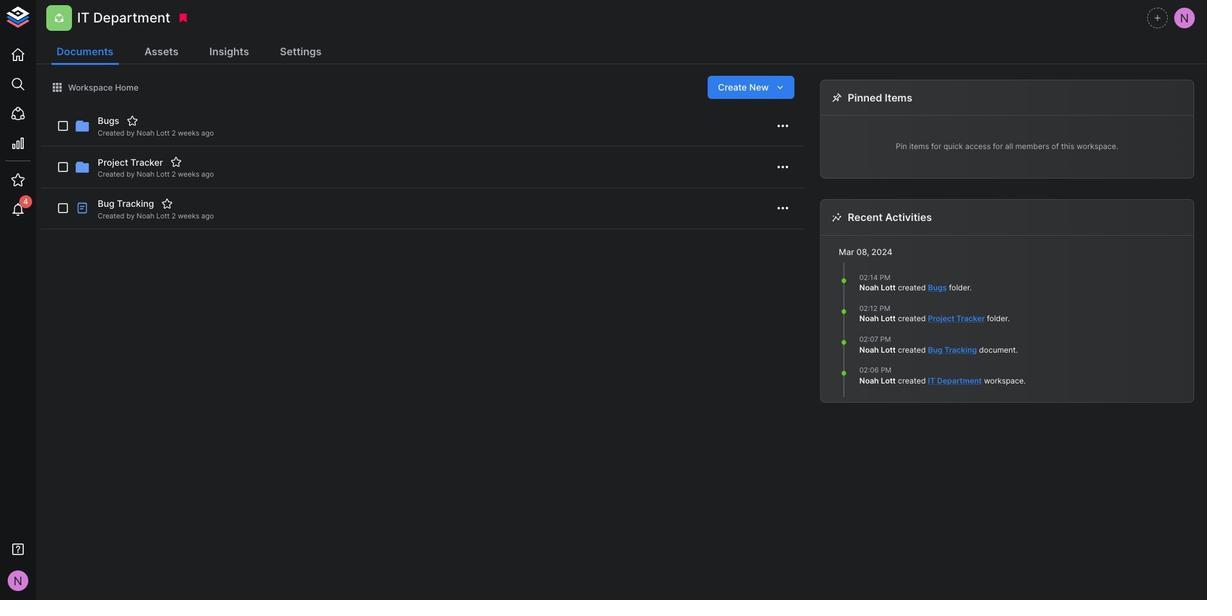 Task type: describe. For each thing, give the bounding box(es) containing it.
0 horizontal spatial favorite image
[[126, 115, 138, 127]]

1 vertical spatial favorite image
[[170, 157, 182, 168]]

favorite image
[[161, 198, 173, 209]]



Task type: vqa. For each thing, say whether or not it's contained in the screenshot.
Favorite image
yes



Task type: locate. For each thing, give the bounding box(es) containing it.
favorite image
[[126, 115, 138, 127], [170, 157, 182, 168]]

0 vertical spatial favorite image
[[126, 115, 138, 127]]

remove bookmark image
[[178, 12, 189, 24]]

1 horizontal spatial favorite image
[[170, 157, 182, 168]]



